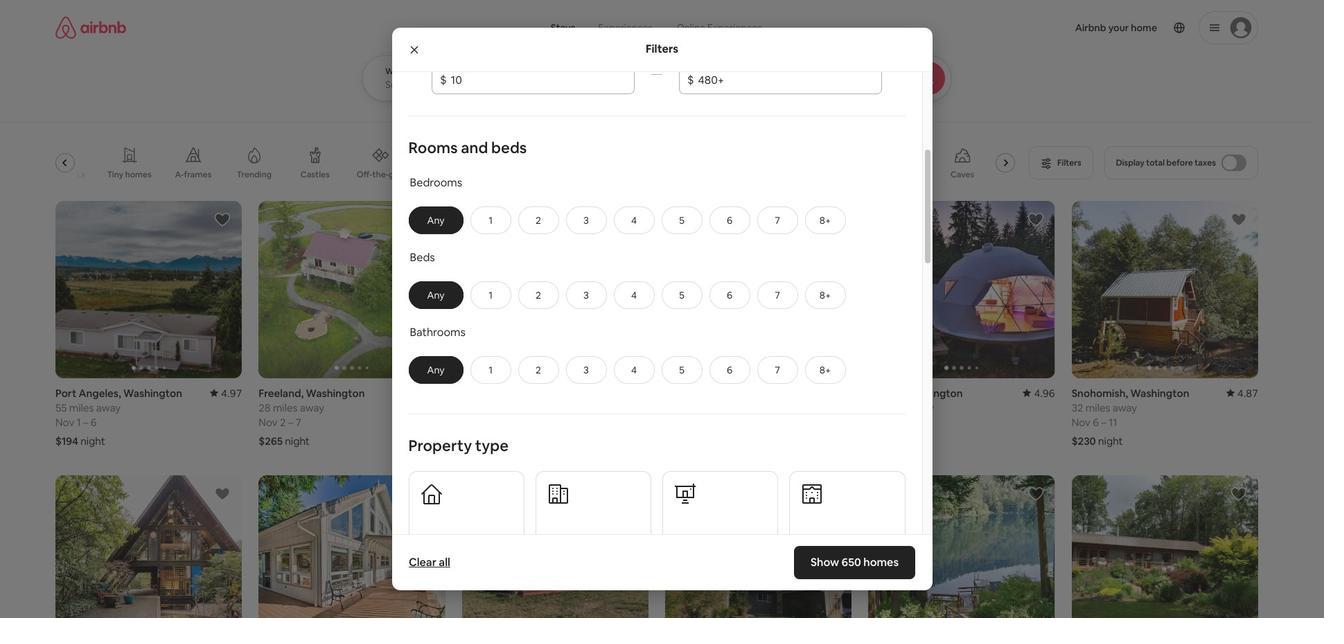 Task type: describe. For each thing, give the bounding box(es) containing it.
dec
[[869, 416, 888, 429]]

woodinville, washington 13 miles away
[[462, 387, 583, 414]]

rooms
[[409, 138, 458, 157]]

4 button for bathrooms
[[614, 356, 655, 384]]

off-the-grid
[[357, 169, 405, 180]]

$265
[[259, 435, 283, 448]]

amazing pools
[[427, 169, 485, 180]]

profile element
[[796, 0, 1259, 55]]

show 650 homes link
[[795, 546, 916, 580]]

4 button for beds
[[614, 281, 655, 309]]

castles
[[301, 169, 330, 180]]

property type
[[409, 436, 509, 455]]

43
[[665, 401, 677, 414]]

clear all button
[[402, 549, 457, 577]]

group containing national parks
[[29, 136, 1021, 190]]

6 inside snohomish, washington 32 miles away nov 6 – 11 $230 night
[[1093, 416, 1099, 429]]

filters dialog
[[392, 0, 933, 591]]

angeles,
[[79, 387, 121, 400]]

miles inside port angeles, washington 55 miles away nov 1 – 6 $194 night
[[69, 401, 94, 414]]

display total before taxes
[[1117, 157, 1217, 168]]

what can we help you find? tab list
[[540, 14, 665, 42]]

away for hoodsport, washington 43 miles away
[[707, 401, 731, 414]]

2 button for bedrooms
[[518, 206, 559, 234]]

– for dec 25 – 30
[[904, 416, 910, 429]]

away for woodinville, washington 13 miles away
[[502, 401, 526, 414]]

guesthouse button
[[663, 471, 779, 558]]

property
[[409, 436, 472, 455]]

pools
[[463, 169, 485, 180]]

Where field
[[385, 78, 567, 91]]

4.97 out of 5 average rating image
[[210, 387, 242, 400]]

$285 night
[[462, 435, 513, 448]]

3 for bedrooms
[[584, 214, 589, 227]]

and
[[461, 138, 488, 157]]

5 button for beds
[[662, 281, 703, 309]]

1 5.0 out of 5 average rating image from the left
[[420, 387, 445, 400]]

tiny
[[107, 169, 123, 180]]

1 for bathrooms
[[489, 364, 493, 376]]

stays
[[551, 21, 576, 34]]

nov inside port angeles, washington 55 miles away nov 1 – 6 $194 night
[[55, 416, 74, 429]]

hoodsport, washington 43 miles away
[[665, 387, 783, 414]]

away for snohomish, washington 32 miles away nov 6 – 11 $230 night
[[1113, 401, 1138, 414]]

6 inside port angeles, washington 55 miles away nov 1 – 6 $194 night
[[91, 416, 97, 429]]

8+ element for bathrooms
[[820, 364, 831, 376]]

guesthouse
[[674, 532, 738, 546]]

night inside port angeles, washington 55 miles away nov 1 – 6 $194 night
[[80, 435, 105, 448]]

5 for bathrooms
[[679, 364, 685, 376]]

$285
[[462, 435, 486, 448]]

7 for bathrooms
[[775, 364, 780, 376]]

national
[[29, 169, 62, 180]]

miles for hoodsport, washington 43 miles away
[[680, 401, 704, 414]]

house
[[420, 532, 454, 546]]

any for bathrooms
[[427, 364, 445, 376]]

8+ element for beds
[[820, 289, 831, 301]]

25
[[890, 416, 902, 429]]

washington for snohomish, washington 32 miles away nov 6 – 11 $230 night
[[1131, 387, 1190, 400]]

1 button for bathrooms
[[470, 356, 511, 384]]

add to wishlist: seattle, washington image
[[214, 486, 231, 502]]

2 button for bathrooms
[[518, 356, 559, 384]]

1 $ from the left
[[440, 73, 447, 87]]

total
[[1147, 157, 1165, 168]]

7 for bedrooms
[[775, 214, 780, 227]]

a-frames
[[175, 169, 212, 180]]

6 for bathrooms
[[727, 364, 733, 376]]

miles for woodinville, washington 13 miles away
[[475, 401, 499, 414]]

add to wishlist: sultan, washington image
[[1028, 211, 1044, 228]]

online experiences
[[677, 21, 762, 34]]

sultan, washington 34 miles away dec 25 – 30
[[869, 387, 963, 429]]

display total before taxes button
[[1105, 146, 1259, 180]]

away for freeland, washington 28 miles away nov 2 – 7 $265 night
[[300, 401, 325, 414]]

1 for bedrooms
[[489, 214, 493, 227]]

8+ element for bedrooms
[[820, 214, 831, 227]]

apartment button
[[536, 471, 652, 558]]

6 for beds
[[727, 289, 733, 301]]

650
[[842, 555, 862, 570]]

show 650 homes
[[811, 555, 899, 570]]

nov for nov 6 – 11
[[1072, 416, 1091, 429]]

4.96 out of 5 average rating image
[[1023, 387, 1056, 400]]

any for bedrooms
[[427, 214, 445, 227]]

none search field containing stays
[[363, 0, 990, 101]]

3 button for bedrooms
[[566, 206, 607, 234]]

display
[[1117, 157, 1145, 168]]

washington for freeland, washington 28 miles away nov 2 – 7 $265 night
[[306, 387, 365, 400]]

5 for beds
[[679, 289, 685, 301]]

beds
[[410, 250, 435, 265]]

washington for hoodsport, washington 43 miles away
[[724, 387, 783, 400]]

4.97 out of 5 average rating image
[[820, 387, 852, 400]]

8+ button for bedrooms
[[805, 206, 846, 234]]

3 night from the left
[[488, 435, 513, 448]]

5 for bedrooms
[[679, 214, 685, 227]]

night inside snohomish, washington 32 miles away nov 6 – 11 $230 night
[[1099, 435, 1123, 448]]

any button for beds
[[409, 281, 463, 309]]

2 for bathrooms
[[536, 364, 541, 376]]

3 for bathrooms
[[584, 364, 589, 376]]

bedrooms
[[410, 175, 462, 190]]

online
[[677, 21, 706, 34]]

house button
[[409, 471, 525, 558]]

7 button for bedrooms
[[757, 206, 798, 234]]

washington for sultan, washington 34 miles away dec 25 – 30
[[904, 387, 963, 400]]

snohomish,
[[1072, 387, 1129, 400]]

stays tab panel
[[363, 55, 990, 101]]

$230
[[1072, 435, 1097, 448]]

1 button for bedrooms
[[470, 206, 511, 234]]

off-
[[357, 169, 373, 180]]

washington for woodinville, washington 13 miles away
[[524, 387, 583, 400]]

port
[[55, 387, 76, 400]]

4 for bathrooms
[[632, 364, 637, 376]]

– inside port angeles, washington 55 miles away nov 1 – 6 $194 night
[[83, 416, 88, 429]]

miles for sultan, washington 34 miles away dec 25 – 30
[[883, 401, 908, 414]]

hotel
[[802, 532, 830, 546]]

filters
[[646, 42, 679, 56]]

rooms and beds
[[409, 138, 527, 157]]

taxes
[[1195, 157, 1217, 168]]

experiences inside button
[[599, 21, 653, 34]]

beds
[[491, 138, 527, 157]]

amazing
[[427, 169, 462, 180]]

all
[[439, 555, 450, 570]]

washington inside port angeles, washington 55 miles away nov 1 – 6 $194 night
[[123, 387, 182, 400]]

55
[[55, 401, 67, 414]]

any button for bedrooms
[[409, 206, 463, 234]]

sultan,
[[869, 387, 902, 400]]

4.87
[[1238, 387, 1259, 400]]

hoodsport,
[[665, 387, 722, 400]]

frames
[[184, 169, 212, 180]]

bathrooms
[[410, 325, 466, 340]]

– for nov 2 – 7
[[288, 416, 293, 429]]

32
[[1072, 401, 1084, 414]]

5 button for bedrooms
[[662, 206, 703, 234]]



Task type: locate. For each thing, give the bounding box(es) containing it.
– inside freeland, washington 28 miles away nov 2 – 7 $265 night
[[288, 416, 293, 429]]

1 away from the left
[[96, 401, 121, 414]]

clear
[[409, 555, 436, 570]]

7
[[775, 214, 780, 227], [775, 289, 780, 301], [775, 364, 780, 376], [296, 416, 301, 429]]

1 vertical spatial 3 button
[[566, 281, 607, 309]]

2 vertical spatial any
[[427, 364, 445, 376]]

freeland,
[[259, 387, 304, 400]]

0 vertical spatial 5
[[679, 214, 685, 227]]

port angeles, washington 55 miles away nov 1 – 6 $194 night
[[55, 387, 182, 448]]

washington inside snohomish, washington 32 miles away nov 6 – 11 $230 night
[[1131, 387, 1190, 400]]

28
[[259, 401, 271, 414]]

3 miles from the left
[[680, 401, 704, 414]]

$ down online
[[688, 73, 694, 87]]

13
[[462, 401, 472, 414]]

2 8+ from the top
[[820, 289, 831, 301]]

the-
[[373, 169, 389, 180]]

1 experiences from the left
[[599, 21, 653, 34]]

before
[[1167, 157, 1193, 168]]

1 vertical spatial 5
[[679, 289, 685, 301]]

2 vertical spatial any element
[[423, 364, 449, 376]]

any button up 'bathrooms'
[[409, 281, 463, 309]]

$ right where
[[440, 73, 447, 87]]

miles
[[69, 401, 94, 414], [273, 401, 298, 414], [680, 401, 704, 414], [883, 401, 908, 414], [475, 401, 499, 414], [1086, 401, 1111, 414]]

group
[[29, 136, 1021, 190], [55, 201, 242, 378], [259, 201, 445, 378], [462, 201, 649, 378], [665, 201, 852, 378], [869, 201, 1056, 378], [1072, 201, 1259, 378], [55, 475, 242, 618], [259, 475, 445, 618], [462, 475, 649, 618], [665, 475, 852, 618], [869, 475, 1056, 618], [1072, 475, 1259, 618]]

3 2 button from the top
[[518, 356, 559, 384]]

snohomish, washington 32 miles away nov 6 – 11 $230 night
[[1072, 387, 1190, 448]]

national parks
[[29, 169, 85, 180]]

away inside hoodsport, washington 43 miles away
[[707, 401, 731, 414]]

miles down freeland, at bottom
[[273, 401, 298, 414]]

miles for freeland, washington 28 miles away nov 2 – 7 $265 night
[[273, 401, 298, 414]]

1 4.97 from the left
[[221, 387, 242, 400]]

2 3 button from the top
[[566, 281, 607, 309]]

2 4 button from the top
[[614, 281, 655, 309]]

away down hoodsport,
[[707, 401, 731, 414]]

8+
[[820, 214, 831, 227], [820, 289, 831, 301], [820, 364, 831, 376]]

2 5.0 out of 5 average rating image from the left
[[623, 387, 649, 400]]

1 3 from the top
[[584, 214, 589, 227]]

1 washington from the left
[[123, 387, 182, 400]]

any button for bathrooms
[[409, 356, 463, 384]]

3 any from the top
[[427, 364, 445, 376]]

add to wishlist: snohomish, washington image
[[1231, 211, 1248, 228]]

4.97 left freeland, at bottom
[[221, 387, 242, 400]]

2 5 button from the top
[[662, 281, 703, 309]]

night right $194
[[80, 435, 105, 448]]

7 button for bathrooms
[[757, 356, 798, 384]]

6 away from the left
[[1113, 401, 1138, 414]]

any up 'bathrooms'
[[427, 289, 445, 301]]

night right $285
[[488, 435, 513, 448]]

4 button for bedrooms
[[614, 206, 655, 234]]

4 miles from the left
[[883, 401, 908, 414]]

– inside sultan, washington 34 miles away dec 25 – 30
[[904, 416, 910, 429]]

4.96
[[1035, 387, 1056, 400]]

6 button for bedrooms
[[710, 206, 750, 234]]

1 6 button from the top
[[710, 206, 750, 234]]

2 $ from the left
[[688, 73, 694, 87]]

miles inside hoodsport, washington 43 miles away
[[680, 401, 704, 414]]

any button down the bedrooms
[[409, 206, 463, 234]]

2 $ text field from the left
[[698, 73, 874, 87]]

washington right freeland, at bottom
[[306, 387, 365, 400]]

0 vertical spatial 8+
[[820, 214, 831, 227]]

0 horizontal spatial $ text field
[[451, 73, 627, 87]]

washington inside hoodsport, washington 43 miles away
[[724, 387, 783, 400]]

grid
[[389, 169, 405, 180]]

1 vertical spatial 8+ element
[[820, 289, 831, 301]]

add to wishlist: snoqualmie, washington image
[[824, 486, 841, 502]]

washington up 30
[[904, 387, 963, 400]]

1 8+ element from the top
[[820, 214, 831, 227]]

$
[[440, 73, 447, 87], [688, 73, 694, 87]]

0 vertical spatial 1 button
[[470, 206, 511, 234]]

3 washington from the left
[[724, 387, 783, 400]]

2 any button from the top
[[409, 281, 463, 309]]

1 vertical spatial 3
[[584, 289, 589, 301]]

4 button
[[614, 206, 655, 234], [614, 281, 655, 309], [614, 356, 655, 384]]

0 horizontal spatial experiences
[[599, 21, 653, 34]]

1 2 button from the top
[[518, 206, 559, 234]]

caves
[[951, 169, 975, 180]]

0 vertical spatial any
[[427, 214, 445, 227]]

any element down 'bathrooms'
[[423, 364, 449, 376]]

1 horizontal spatial 4.97
[[831, 387, 852, 400]]

2 1 button from the top
[[470, 281, 511, 309]]

5
[[679, 214, 685, 227], [679, 289, 685, 301], [679, 364, 685, 376]]

night inside freeland, washington 28 miles away nov 2 – 7 $265 night
[[285, 435, 310, 448]]

3 any button from the top
[[409, 356, 463, 384]]

experiences up 'filters'
[[599, 21, 653, 34]]

away down angeles,
[[96, 401, 121, 414]]

stays button
[[540, 14, 587, 42]]

any
[[427, 214, 445, 227], [427, 289, 445, 301], [427, 364, 445, 376]]

1 nov from the left
[[55, 416, 74, 429]]

show
[[811, 555, 840, 570]]

–
[[83, 416, 88, 429], [288, 416, 293, 429], [904, 416, 910, 429], [1102, 416, 1107, 429]]

1 vertical spatial 4 button
[[614, 281, 655, 309]]

2 vertical spatial 5 button
[[662, 356, 703, 384]]

0 vertical spatial homes
[[125, 169, 152, 180]]

5 miles from the left
[[475, 401, 499, 414]]

1 5 button from the top
[[662, 206, 703, 234]]

1 vertical spatial 2 button
[[518, 281, 559, 309]]

away down woodinville,
[[502, 401, 526, 414]]

1 night from the left
[[80, 435, 105, 448]]

8+ button for bathrooms
[[805, 356, 846, 384]]

type
[[475, 436, 509, 455]]

11
[[1109, 416, 1118, 429]]

1 horizontal spatial nov
[[259, 416, 278, 429]]

2 night from the left
[[285, 435, 310, 448]]

experiences button
[[587, 14, 665, 42]]

nov inside snohomish, washington 32 miles away nov 6 – 11 $230 night
[[1072, 416, 1091, 429]]

0 horizontal spatial 4.97
[[221, 387, 242, 400]]

add to wishlist: hoodsport, washington image
[[824, 211, 841, 228]]

away for sultan, washington 34 miles away dec 25 – 30
[[910, 401, 935, 414]]

3 8+ from the top
[[820, 364, 831, 376]]

2 8+ button from the top
[[805, 281, 846, 309]]

3 5 from the top
[[679, 364, 685, 376]]

0 vertical spatial any element
[[423, 214, 449, 227]]

1 horizontal spatial $ text field
[[698, 73, 874, 87]]

0 horizontal spatial $
[[440, 73, 447, 87]]

2 vertical spatial 5
[[679, 364, 685, 376]]

1 4 button from the top
[[614, 206, 655, 234]]

apartment
[[547, 532, 606, 546]]

2
[[536, 214, 541, 227], [536, 289, 541, 301], [536, 364, 541, 376], [280, 416, 286, 429]]

trending
[[237, 169, 272, 180]]

homes inside group
[[125, 169, 152, 180]]

add to wishlist: enumclaw, washington image
[[1028, 486, 1044, 502]]

away up 30
[[910, 401, 935, 414]]

5 button for bathrooms
[[662, 356, 703, 384]]

1
[[489, 214, 493, 227], [489, 289, 493, 301], [489, 364, 493, 376], [77, 416, 81, 429]]

away inside port angeles, washington 55 miles away nov 1 – 6 $194 night
[[96, 401, 121, 414]]

away inside woodinville, washington 13 miles away
[[502, 401, 526, 414]]

3 8+ element from the top
[[820, 364, 831, 376]]

any down 'bathrooms'
[[427, 364, 445, 376]]

washington inside sultan, washington 34 miles away dec 25 – 30
[[904, 387, 963, 400]]

2 vertical spatial 6 button
[[710, 356, 750, 384]]

1 – from the left
[[83, 416, 88, 429]]

6 miles from the left
[[1086, 401, 1111, 414]]

3 any element from the top
[[423, 364, 449, 376]]

3 away from the left
[[707, 401, 731, 414]]

4
[[632, 214, 637, 227], [632, 289, 637, 301], [632, 364, 637, 376]]

1 horizontal spatial experiences
[[708, 21, 762, 34]]

8+ button for beds
[[805, 281, 846, 309]]

6 button
[[710, 206, 750, 234], [710, 281, 750, 309], [710, 356, 750, 384]]

8+ for bedrooms
[[820, 214, 831, 227]]

2 8+ element from the top
[[820, 289, 831, 301]]

1 vertical spatial any element
[[423, 289, 449, 301]]

0 vertical spatial 8+ button
[[805, 206, 846, 234]]

2 for beds
[[536, 289, 541, 301]]

2 vertical spatial any button
[[409, 356, 463, 384]]

online experiences link
[[665, 14, 774, 42]]

1 vertical spatial 1 button
[[470, 281, 511, 309]]

1 1 button from the top
[[470, 206, 511, 234]]

any button
[[409, 206, 463, 234], [409, 281, 463, 309], [409, 356, 463, 384]]

1 any from the top
[[427, 214, 445, 227]]

2 any element from the top
[[423, 289, 449, 301]]

$194
[[55, 435, 78, 448]]

0 vertical spatial 2 button
[[518, 206, 559, 234]]

2 vertical spatial 8+ button
[[805, 356, 846, 384]]

away inside sultan, washington 34 miles away dec 25 – 30
[[910, 401, 935, 414]]

experiences
[[599, 21, 653, 34], [708, 21, 762, 34]]

add to wishlist: freeland, washington image
[[418, 211, 434, 228]]

7 inside freeland, washington 28 miles away nov 2 – 7 $265 night
[[296, 416, 301, 429]]

2 vertical spatial 2 button
[[518, 356, 559, 384]]

4 washington from the left
[[904, 387, 963, 400]]

6 button for bathrooms
[[710, 356, 750, 384]]

homes right tiny
[[125, 169, 152, 180]]

miles right 55
[[69, 401, 94, 414]]

nov inside freeland, washington 28 miles away nov 2 – 7 $265 night
[[259, 416, 278, 429]]

5.0 out of 5 average rating image left hoodsport,
[[623, 387, 649, 400]]

4.87 out of 5 average rating image
[[1227, 387, 1259, 400]]

2 any from the top
[[427, 289, 445, 301]]

2 vertical spatial 3 button
[[566, 356, 607, 384]]

1 8+ from the top
[[820, 214, 831, 227]]

2 horizontal spatial nov
[[1072, 416, 1091, 429]]

1 5 from the top
[[679, 214, 685, 227]]

any element down the bedrooms
[[423, 214, 449, 227]]

where
[[385, 66, 412, 77]]

4.97 left sultan,
[[831, 387, 852, 400]]

2 2 button from the top
[[518, 281, 559, 309]]

1 inside port angeles, washington 55 miles away nov 1 – 6 $194 night
[[77, 416, 81, 429]]

homes
[[125, 169, 152, 180], [864, 555, 899, 570]]

0 vertical spatial 6 button
[[710, 206, 750, 234]]

1 vertical spatial 7 button
[[757, 281, 798, 309]]

2 button for beds
[[518, 281, 559, 309]]

washington right "snohomish,"
[[1131, 387, 1190, 400]]

34
[[869, 401, 881, 414]]

– right 25
[[904, 416, 910, 429]]

4.97
[[221, 387, 242, 400], [831, 387, 852, 400]]

nov down 32
[[1072, 416, 1091, 429]]

3 3 button from the top
[[566, 356, 607, 384]]

any element up 'bathrooms'
[[423, 289, 449, 301]]

3 nov from the left
[[1072, 416, 1091, 429]]

2 experiences from the left
[[708, 21, 762, 34]]

4 for bedrooms
[[632, 214, 637, 227]]

washington inside freeland, washington 28 miles away nov 2 – 7 $265 night
[[306, 387, 365, 400]]

– for nov 6 – 11
[[1102, 416, 1107, 429]]

1 for beds
[[489, 289, 493, 301]]

1 vertical spatial 4
[[632, 289, 637, 301]]

any element
[[423, 214, 449, 227], [423, 289, 449, 301], [423, 364, 449, 376]]

1 vertical spatial any
[[427, 289, 445, 301]]

any element for beds
[[423, 289, 449, 301]]

any button down 'bathrooms'
[[409, 356, 463, 384]]

0 vertical spatial 5 button
[[662, 206, 703, 234]]

clear all
[[409, 555, 450, 570]]

1 4 from the top
[[632, 214, 637, 227]]

washington inside woodinville, washington 13 miles away
[[524, 387, 583, 400]]

1 vertical spatial 8+
[[820, 289, 831, 301]]

30
[[912, 416, 924, 429]]

3 1 button from the top
[[470, 356, 511, 384]]

5.0 out of 5 average rating image containing 5.0
[[623, 387, 649, 400]]

3 for beds
[[584, 289, 589, 301]]

add to wishlist: port angeles, washington image
[[214, 211, 231, 228]]

2 inside freeland, washington 28 miles away nov 2 – 7 $265 night
[[280, 416, 286, 429]]

4 night from the left
[[1099, 435, 1123, 448]]

6 button for beds
[[710, 281, 750, 309]]

any element for bedrooms
[[423, 214, 449, 227]]

7 for beds
[[775, 289, 780, 301]]

1 horizontal spatial $
[[688, 73, 694, 87]]

0 vertical spatial 3
[[584, 214, 589, 227]]

any element for bathrooms
[[423, 364, 449, 376]]

0 vertical spatial 4 button
[[614, 206, 655, 234]]

2 button
[[518, 206, 559, 234], [518, 281, 559, 309], [518, 356, 559, 384]]

hotel button
[[790, 471, 906, 558]]

2 miles from the left
[[273, 401, 298, 414]]

2 4 from the top
[[632, 289, 637, 301]]

None search field
[[363, 0, 990, 101]]

miles for snohomish, washington 32 miles away nov 6 – 11 $230 night
[[1086, 401, 1111, 414]]

3 7 button from the top
[[757, 356, 798, 384]]

2 6 button from the top
[[710, 281, 750, 309]]

5.0
[[634, 387, 649, 400]]

woodinville,
[[462, 387, 522, 400]]

4 – from the left
[[1102, 416, 1107, 429]]

2 vertical spatial 1 button
[[470, 356, 511, 384]]

add to wishlist: quilcene, washington image
[[1231, 486, 1248, 502]]

1 7 button from the top
[[757, 206, 798, 234]]

away down freeland, at bottom
[[300, 401, 325, 414]]

1 vertical spatial any button
[[409, 281, 463, 309]]

washington right hoodsport,
[[724, 387, 783, 400]]

0 vertical spatial any button
[[409, 206, 463, 234]]

0 vertical spatial 4
[[632, 214, 637, 227]]

3 5 button from the top
[[662, 356, 703, 384]]

2 vertical spatial 8+ element
[[820, 364, 831, 376]]

nov for nov 2 – 7
[[259, 416, 278, 429]]

5.0 out of 5 average rating image
[[420, 387, 445, 400], [623, 387, 649, 400]]

1 vertical spatial 6 button
[[710, 281, 750, 309]]

3
[[584, 214, 589, 227], [584, 289, 589, 301], [584, 364, 589, 376]]

miles up 25
[[883, 401, 908, 414]]

3 – from the left
[[904, 416, 910, 429]]

3 8+ button from the top
[[805, 356, 846, 384]]

2 vertical spatial 4
[[632, 364, 637, 376]]

1 vertical spatial 5 button
[[662, 281, 703, 309]]

miles inside freeland, washington 28 miles away nov 2 – 7 $265 night
[[273, 401, 298, 414]]

1 any element from the top
[[423, 214, 449, 227]]

1 horizontal spatial homes
[[864, 555, 899, 570]]

5.0 out of 5 average rating image up 'property'
[[420, 387, 445, 400]]

3 4 button from the top
[[614, 356, 655, 384]]

add to wishlist: brinnon, washington image
[[418, 486, 434, 502]]

– down angeles,
[[83, 416, 88, 429]]

2 vertical spatial 4 button
[[614, 356, 655, 384]]

2 – from the left
[[288, 416, 293, 429]]

washington
[[123, 387, 182, 400], [306, 387, 365, 400], [724, 387, 783, 400], [904, 387, 963, 400], [524, 387, 583, 400], [1131, 387, 1190, 400]]

miles down woodinville,
[[475, 401, 499, 414]]

2 vertical spatial 7 button
[[757, 356, 798, 384]]

4 for beds
[[632, 289, 637, 301]]

2 away from the left
[[300, 401, 325, 414]]

miles inside snohomish, washington 32 miles away nov 6 – 11 $230 night
[[1086, 401, 1111, 414]]

add to wishlist: woodinville, washington image
[[621, 211, 638, 228]]

1 horizontal spatial 5.0 out of 5 average rating image
[[623, 387, 649, 400]]

6
[[727, 214, 733, 227], [727, 289, 733, 301], [727, 364, 733, 376], [91, 416, 97, 429], [1093, 416, 1099, 429]]

washington right angeles,
[[123, 387, 182, 400]]

experiences right online
[[708, 21, 762, 34]]

0 horizontal spatial homes
[[125, 169, 152, 180]]

away inside snohomish, washington 32 miles away nov 6 – 11 $230 night
[[1113, 401, 1138, 414]]

– inside snohomish, washington 32 miles away nov 6 – 11 $230 night
[[1102, 416, 1107, 429]]

1 miles from the left
[[69, 401, 94, 414]]

$ text field
[[451, 73, 627, 87], [698, 73, 874, 87]]

8+ element
[[820, 214, 831, 227], [820, 289, 831, 301], [820, 364, 831, 376]]

2 washington from the left
[[306, 387, 365, 400]]

washington right woodinville,
[[524, 387, 583, 400]]

night down 11
[[1099, 435, 1123, 448]]

8+ for bathrooms
[[820, 364, 831, 376]]

away
[[96, 401, 121, 414], [300, 401, 325, 414], [707, 401, 731, 414], [910, 401, 935, 414], [502, 401, 526, 414], [1113, 401, 1138, 414]]

freeland, washington 28 miles away nov 2 – 7 $265 night
[[259, 387, 365, 448]]

night
[[80, 435, 105, 448], [285, 435, 310, 448], [488, 435, 513, 448], [1099, 435, 1123, 448]]

tiny homes
[[107, 169, 152, 180]]

2 7 button from the top
[[757, 281, 798, 309]]

homes inside the filters dialog
[[864, 555, 899, 570]]

7 button
[[757, 206, 798, 234], [757, 281, 798, 309], [757, 356, 798, 384]]

parks
[[63, 169, 85, 180]]

2 vertical spatial 3
[[584, 364, 589, 376]]

3 3 from the top
[[584, 364, 589, 376]]

5 button
[[662, 206, 703, 234], [662, 281, 703, 309], [662, 356, 703, 384]]

night right $265
[[285, 435, 310, 448]]

away inside freeland, washington 28 miles away nov 2 – 7 $265 night
[[300, 401, 325, 414]]

any down the bedrooms
[[427, 214, 445, 227]]

any for beds
[[427, 289, 445, 301]]

1 button for beds
[[470, 281, 511, 309]]

0 horizontal spatial nov
[[55, 416, 74, 429]]

1 vertical spatial homes
[[864, 555, 899, 570]]

2 vertical spatial 8+
[[820, 364, 831, 376]]

miles down hoodsport,
[[680, 401, 704, 414]]

– down freeland, at bottom
[[288, 416, 293, 429]]

3 button for bathrooms
[[566, 356, 607, 384]]

0 horizontal spatial 5.0 out of 5 average rating image
[[420, 387, 445, 400]]

0 vertical spatial 8+ element
[[820, 214, 831, 227]]

3 6 button from the top
[[710, 356, 750, 384]]

3 button
[[566, 206, 607, 234], [566, 281, 607, 309], [566, 356, 607, 384]]

miles down "snohomish,"
[[1086, 401, 1111, 414]]

5 away from the left
[[502, 401, 526, 414]]

miles inside sultan, washington 34 miles away dec 25 – 30
[[883, 401, 908, 414]]

1 3 button from the top
[[566, 206, 607, 234]]

1 any button from the top
[[409, 206, 463, 234]]

miles inside woodinville, washington 13 miles away
[[475, 401, 499, 414]]

homes right 650
[[864, 555, 899, 570]]

nov down 28
[[259, 416, 278, 429]]

away up 11
[[1113, 401, 1138, 414]]

4 away from the left
[[910, 401, 935, 414]]

2 nov from the left
[[259, 416, 278, 429]]

– left 11
[[1102, 416, 1107, 429]]

2 4.97 from the left
[[831, 387, 852, 400]]

3 button for beds
[[566, 281, 607, 309]]

0 vertical spatial 3 button
[[566, 206, 607, 234]]

1 button
[[470, 206, 511, 234], [470, 281, 511, 309], [470, 356, 511, 384]]

0 vertical spatial 7 button
[[757, 206, 798, 234]]

1 $ text field from the left
[[451, 73, 627, 87]]

6 for bedrooms
[[727, 214, 733, 227]]

7 button for beds
[[757, 281, 798, 309]]

1 vertical spatial 8+ button
[[805, 281, 846, 309]]

6 washington from the left
[[1131, 387, 1190, 400]]

a-
[[175, 169, 184, 180]]

5 washington from the left
[[524, 387, 583, 400]]

2 5 from the top
[[679, 289, 685, 301]]

3 4 from the top
[[632, 364, 637, 376]]

8+ for beds
[[820, 289, 831, 301]]

nov down 55
[[55, 416, 74, 429]]

1 8+ button from the top
[[805, 206, 846, 234]]

2 3 from the top
[[584, 289, 589, 301]]

2 for bedrooms
[[536, 214, 541, 227]]



Task type: vqa. For each thing, say whether or not it's contained in the screenshot.
in
no



